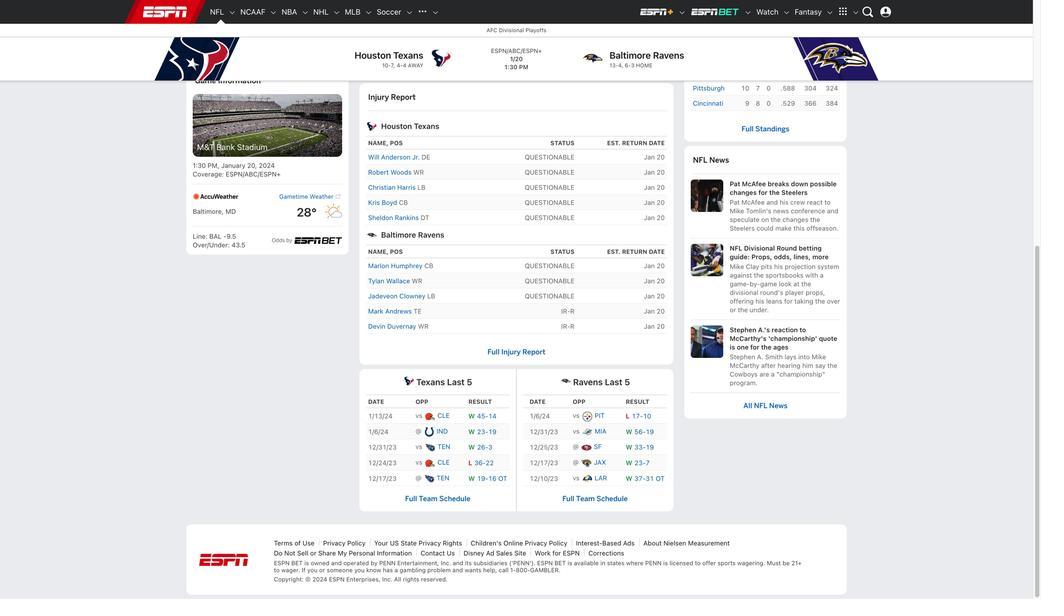 Task type: vqa. For each thing, say whether or not it's contained in the screenshot.
SHOT
no



Task type: locate. For each thing, give the bounding box(es) containing it.
schedule for texans
[[439, 495, 471, 504]]

4 jan from the top
[[644, 199, 655, 207]]

0 vertical spatial pm
[[519, 64, 528, 71]]

1 jan 20 from the top
[[644, 154, 665, 161]]

rights
[[443, 540, 462, 548]]

0 horizontal spatial pm
[[208, 162, 217, 169]]

questionable
[[525, 154, 575, 161], [525, 169, 575, 176], [525, 184, 575, 192], [525, 199, 575, 207], [525, 214, 575, 222], [525, 262, 575, 270], [525, 278, 575, 285], [525, 293, 575, 300]]

-
[[223, 233, 227, 240]]

12/17/23 for jax
[[530, 460, 558, 467]]

2 hou from the left
[[487, 33, 498, 38]]

texans up 5 int
[[393, 50, 423, 61]]

ot right 31
[[656, 475, 665, 483]]

0 vertical spatial news
[[709, 155, 729, 165]]

questionable for robert woods wr
[[525, 169, 575, 176]]

information right game on the left
[[218, 76, 261, 86]]

vs for w 37-31 ot
[[573, 475, 580, 482]]

profile management image
[[880, 6, 891, 17]]

2 jan 20 from the top
[[644, 169, 665, 176]]

espn plus image
[[679, 9, 686, 16]]

1 jan from the top
[[644, 154, 655, 161]]

31
[[646, 475, 654, 483]]

1 stephen from the top
[[730, 327, 756, 334]]

, left 4- on the top left of the page
[[394, 62, 395, 68]]

, up 'coverage'
[[217, 162, 219, 169]]

w for w 23-7
[[626, 460, 632, 467]]

full for 1/6/24
[[562, 495, 574, 504]]

ravens inside baltimore ravens 13-4 , 6-3 home
[[653, 50, 684, 61]]

sell
[[297, 550, 308, 558]]

inc. down us
[[441, 560, 451, 567]]

l. jackson image up 148 car,
[[530, 9, 552, 31]]

lb for christian harris lb
[[418, 184, 426, 192]]

team up your us state privacy rights
[[419, 495, 438, 504]]

robert woods wr
[[368, 169, 424, 176]]

a inside "espn bet is owned and operated by penn entertainment, inc. and its subsidiaries ('penn'). espn bet is available in states where penn is licensed to offer sports wagering. must be 21+ to wager. if you or someone you know has a gambling problem and wants help, call 1-800-gambler. copyright: © 2024 espn enterprises, inc. all rights reserved."
[[395, 567, 398, 574]]

global navigation element
[[138, 0, 896, 24]]

1/13/24
[[368, 413, 393, 420]]

ir-r for devin duvernay wr
[[561, 323, 575, 331]]

1 ir-r from the top
[[561, 308, 575, 315]]

20 for will anderson jr. de
[[657, 154, 665, 161]]

n. collins image
[[582, 9, 604, 31]]

9 jan from the top
[[644, 308, 655, 315]]

ten down ind
[[438, 444, 450, 451]]

0 horizontal spatial steelers
[[730, 225, 755, 232]]

0 horizontal spatial 1:30
[[193, 162, 206, 169]]

1 vertical spatial espn/abc/espn+
[[226, 171, 281, 178]]

ncaaf link
[[236, 0, 270, 24]]

1 vertical spatial report
[[523, 348, 546, 357]]

privacy up work
[[525, 540, 547, 548]]

0 horizontal spatial :
[[206, 233, 207, 240]]

cle up ind
[[438, 412, 450, 420]]

1 result from the left
[[469, 399, 492, 406]]

1 vertical spatial 1/6/24
[[368, 428, 389, 436]]

policy up the personal
[[347, 540, 366, 548]]

2 name, pos from the top
[[368, 249, 403, 256]]

1 horizontal spatial l
[[626, 413, 630, 420]]

0 horizontal spatial cb
[[399, 199, 408, 207]]

12/24/23
[[368, 460, 397, 467]]

2 vertical spatial texans
[[416, 377, 445, 388]]

77 rec, 858 yds, 5 td
[[622, 49, 661, 62]]

section containing 2023 afc north standings
[[684, 0, 847, 517]]

ravens right 77 rec,
[[653, 50, 684, 61]]

mike inside pat mcafee breaks down possible changes for the steelers pat mcafee and his crew react to mike tomlin's news conference and speculate on the changes the steelers could make this offseason.
[[730, 207, 744, 215]]

80 rec,
[[582, 49, 603, 56]]

contact us
[[421, 550, 455, 558]]

9 jan 20 from the top
[[644, 308, 665, 315]]

5 td inside 148 car, 821 yds, 5 td
[[547, 56, 560, 62]]

3 questionable from the top
[[525, 184, 575, 192]]

1 team from the left
[[419, 495, 438, 504]]

policy up work for espn link
[[549, 540, 567, 548]]

status
[[551, 140, 575, 147], [551, 249, 575, 256]]

pf
[[809, 40, 817, 47]]

the down breaks
[[769, 189, 780, 197]]

5 td inside 77 rec, 858 yds, 5 td
[[649, 56, 661, 62]]

marlon
[[368, 262, 389, 270]]

8 questionable from the top
[[525, 293, 575, 300]]

1 opp from the left
[[416, 399, 428, 406]]

steelers down speculate
[[730, 225, 755, 232]]

texans for houston texans
[[414, 122, 439, 131]]

9 20 from the top
[[657, 308, 665, 315]]

name, pos up marlon
[[368, 249, 403, 256]]

0 vertical spatial est.
[[607, 140, 621, 147]]

7 jan 20 from the top
[[644, 278, 665, 285]]

more espn image
[[835, 4, 851, 20]]

bal up 148 car,
[[536, 33, 546, 38]]

0 horizontal spatial ravens
[[418, 231, 444, 240]]

2 status from the top
[[551, 249, 575, 256]]

jan 20 for marlon humphrey cb
[[644, 262, 665, 270]]

5 up the w 45-14
[[467, 377, 472, 388]]

4 questionable from the top
[[525, 199, 575, 207]]

1 horizontal spatial full team schedule link
[[562, 495, 628, 504]]

2 date from the top
[[649, 249, 665, 256]]

list item
[[193, 226, 342, 250]]

1 last from the left
[[447, 377, 465, 388]]

0 horizontal spatial changes
[[730, 189, 757, 197]]

information inside 28 section
[[218, 76, 261, 86]]

cle for w 45-14
[[438, 412, 450, 420]]

status for ir-r
[[551, 249, 575, 256]]

pat up speculate
[[730, 199, 740, 206]]

md
[[226, 208, 236, 216]]

1 horizontal spatial schedule
[[597, 495, 628, 504]]

houston texans image
[[430, 47, 452, 69]]

stephen up mccarthy
[[730, 354, 755, 361]]

: down 9.5
[[228, 241, 230, 249]]

0 horizontal spatial 7
[[391, 62, 394, 68]]

0 horizontal spatial 4
[[403, 62, 406, 68]]

duvernay
[[387, 323, 416, 331]]

2 5 from the left
[[625, 377, 630, 388]]

more espn image
[[852, 9, 860, 16]]

l. jackson image for 148 car,
[[530, 9, 552, 31]]

baltimore for baltimore ravens 13-4 , 6-3 home
[[610, 50, 651, 61]]

nfl inside nfl divisional round betting guide: props, odds, lines, more mike clay pits his projection system against the sportsbooks with a game-by-game look at the divisional round's player props, offering his leans for taking the over or the under.
[[730, 245, 742, 252]]

0 vertical spatial lb
[[418, 184, 426, 192]]

harris
[[397, 184, 416, 192]]

1 vertical spatial texans
[[414, 122, 439, 131]]

1 horizontal spatial 23-
[[635, 460, 646, 467]]

baltimore inside "28" list
[[193, 208, 222, 216]]

cle down ind
[[438, 459, 450, 467]]

the up a.
[[761, 344, 772, 351]]

2 4 from the left
[[618, 62, 622, 68]]

full team schedule
[[405, 495, 471, 504], [562, 495, 628, 504]]

date
[[649, 140, 665, 147], [649, 249, 665, 256]]

stephen a. smith lays into mike mccarthy after hearing him say the cowboys are a "championship" program. element
[[730, 352, 840, 388]]

report
[[391, 92, 416, 102], [523, 348, 546, 357]]

1 vertical spatial date
[[649, 249, 665, 256]]

20 for marlon humphrey cb
[[657, 262, 665, 270]]

0 horizontal spatial l
[[469, 460, 472, 467]]

1 cle from the top
[[438, 412, 450, 420]]

questionable for tylan wallace wr
[[525, 278, 575, 285]]

projection
[[785, 263, 816, 271]]

2 vertical spatial wr
[[418, 323, 429, 331]]

2 jan from the top
[[644, 169, 655, 176]]

1 ir- from the top
[[561, 308, 570, 315]]

5 jan 20 from the top
[[644, 214, 665, 222]]

4 left 6-
[[618, 62, 622, 68]]

1 vertical spatial baltimore
[[193, 208, 222, 216]]

jan 20 for devin duvernay wr
[[644, 323, 665, 331]]

or inside about nielsen measurement do not sell or share my personal information
[[310, 550, 317, 558]]

tylan wallace wr
[[368, 278, 422, 285]]

will anderson jr. link
[[368, 154, 420, 161]]

0 vertical spatial 0
[[767, 85, 771, 92]]

7 inside houston texans 10-7 , 4-4 away
[[391, 62, 394, 68]]

1 bet from the left
[[291, 560, 303, 567]]

jan for robert woods wr
[[644, 169, 655, 176]]

terms of use link
[[274, 540, 315, 548]]

last for ravens
[[605, 377, 623, 388]]

personal
[[349, 550, 375, 558]]

1 you from the left
[[307, 567, 318, 574]]

2 vertical spatial mike
[[812, 354, 826, 361]]

vs for l 17-10
[[573, 412, 580, 420]]

last up mia
[[605, 377, 623, 388]]

0 vertical spatial standings
[[754, 18, 790, 28]]

jan 20 for jadeveon clowney lb
[[644, 293, 665, 300]]

questionable for sheldon rankins dt
[[525, 214, 575, 222]]

0 vertical spatial 1/6/24
[[530, 413, 550, 420]]

1/6/24 up 12/25/23
[[530, 413, 550, 420]]

2 horizontal spatial hou
[[587, 33, 599, 38]]

m&t bank stadium image
[[193, 94, 342, 157]]

4 inside houston texans 10-7 , 4-4 away
[[403, 62, 406, 68]]

0 horizontal spatial list
[[366, 0, 667, 73]]

2 privacy from the left
[[419, 540, 441, 548]]

espn bet image
[[690, 8, 740, 16], [745, 9, 752, 16]]

2024 right ©
[[312, 577, 327, 584]]

tylan
[[368, 278, 384, 285]]

information
[[218, 76, 261, 86], [377, 550, 412, 558]]

l left 36-
[[469, 460, 472, 467]]

stephen a.'s reaction to mccarthy's 'championship' quote is one for the ages image
[[691, 326, 723, 358]]

ir-r for mark andrews te
[[561, 308, 575, 315]]

ten for @
[[437, 475, 450, 482]]

2 vertical spatial ravens
[[573, 377, 603, 388]]

ot right 16 at left bottom
[[498, 475, 507, 483]]

you right if at the left bottom
[[307, 567, 318, 574]]

1 vertical spatial or
[[310, 550, 317, 558]]

20 for christian harris lb
[[657, 184, 665, 192]]

a right 'with' at the top of the page
[[820, 272, 824, 279]]

43.5
[[232, 241, 245, 249]]

5 for texans last 5
[[467, 377, 472, 388]]

1 horizontal spatial 3
[[631, 62, 635, 68]]

1 vertical spatial ir-
[[561, 323, 570, 331]]

nfl link
[[206, 0, 228, 24]]

breaks
[[768, 180, 789, 188]]

2 20 from the top
[[657, 169, 665, 176]]

20 for jadeveon clowney lb
[[657, 293, 665, 300]]

watch image
[[783, 9, 791, 16]]

5 20 from the top
[[657, 214, 665, 222]]

2 full team schedule from the left
[[562, 495, 628, 504]]

pm up 'coverage'
[[208, 162, 217, 169]]

privacy policy
[[323, 540, 366, 548]]

1 name, pos from the top
[[368, 140, 403, 147]]

1 horizontal spatial ot
[[656, 475, 665, 483]]

1 date from the left
[[368, 399, 384, 406]]

6 jan 20 from the top
[[644, 262, 665, 270]]

w for w 56-19
[[626, 428, 632, 436]]

team for texans last 5
[[419, 495, 438, 504]]

1/6/24 down 1/13/24
[[368, 428, 389, 436]]

jan 20 for kris boyd cb
[[644, 199, 665, 207]]

1 vertical spatial est.
[[607, 249, 621, 256]]

0 vertical spatial pat
[[730, 180, 740, 188]]

1 vertical spatial return
[[622, 249, 647, 256]]

him
[[802, 362, 814, 370]]

nfl up guide:
[[730, 245, 742, 252]]

1 ot from the left
[[498, 475, 507, 483]]

result for ravens last 5
[[626, 399, 649, 406]]

espn bet image up 2023 afc north standings
[[745, 9, 752, 16]]

you up the enterprises,
[[354, 567, 365, 574]]

2 team from the left
[[576, 495, 595, 504]]

362
[[826, 69, 838, 77]]

de
[[422, 154, 430, 161]]

1297 yds,
[[579, 56, 606, 62]]

1 5 td from the left
[[547, 56, 560, 62]]

1 horizontal spatial 7
[[646, 460, 650, 467]]

taking
[[795, 298, 813, 305]]

23 td,
[[375, 62, 393, 68]]

4-
[[397, 62, 403, 68]]

mcafee
[[742, 180, 766, 188], [742, 199, 765, 206]]

1 vertical spatial 1:30
[[193, 162, 206, 169]]

1 vertical spatial houston
[[381, 122, 412, 131]]

mike inside nfl divisional round betting guide: props, odds, lines, more mike clay pits his projection system against the sportsbooks with a game-by-game look at the divisional round's player props, offering his leans for taking the over or the under.
[[730, 263, 744, 271]]

0 horizontal spatial 12/31/23
[[368, 444, 397, 452]]

do
[[274, 550, 283, 558]]

1 vertical spatial list
[[691, 180, 840, 388]]

for right work
[[553, 550, 561, 558]]

1 full team schedule from the left
[[405, 495, 471, 504]]

is down sell
[[304, 560, 309, 567]]

cb for kris boyd cb
[[399, 199, 408, 207]]

3 jan from the top
[[644, 184, 655, 192]]

props,
[[752, 253, 772, 261]]

for inside stephen a.'s reaction to mccarthy's 'championship' quote is one for the ages stephen a. smith lays into mike mccarthy after hearing him say the cowboys are a "championship" program.
[[750, 344, 760, 351]]

at
[[794, 281, 800, 288]]

ravens for baltimore ravens 13-4 , 6-3 home
[[653, 50, 684, 61]]

1 pos from the top
[[390, 140, 403, 147]]

divisional
[[730, 289, 759, 297]]

0 vertical spatial 3
[[631, 62, 635, 68]]

mike up the say
[[812, 354, 826, 361]]

1 return from the top
[[622, 140, 647, 147]]

1 vertical spatial 23-
[[635, 460, 646, 467]]

schedule down lar
[[597, 495, 628, 504]]

2 opp from the left
[[573, 399, 586, 406]]

a inside stephen a.'s reaction to mccarthy's 'championship' quote is one for the ages stephen a. smith lays into mike mccarthy after hearing him say the cowboys are a "championship" program.
[[771, 371, 775, 379]]

main content
[[360, 0, 674, 517]]

list item containing line
[[193, 226, 342, 250]]

changes up 'this'
[[783, 216, 809, 224]]

result up 17-
[[626, 399, 649, 406]]

betting
[[799, 245, 822, 252]]

2 est. return date from the top
[[607, 249, 665, 256]]

r for te
[[570, 308, 575, 315]]

0 horizontal spatial hou
[[386, 33, 398, 38]]

divisional up props,
[[744, 245, 775, 252]]

baltimore ravens image
[[582, 47, 603, 69]]

12/17/23 up 12/10/23
[[530, 460, 558, 467]]

1 vertical spatial cb
[[424, 262, 433, 270]]

2 ot from the left
[[656, 475, 665, 483]]

hou down d. singletary icon
[[487, 33, 498, 38]]

0 vertical spatial baltimore
[[610, 50, 651, 61]]

2 l. jackson image from the left
[[530, 9, 552, 31]]

w left 26- on the bottom of page
[[469, 444, 475, 452]]

2 questionable from the top
[[525, 169, 575, 176]]

ncaaf image
[[270, 9, 277, 16]]

5 jan from the top
[[644, 214, 655, 222]]

2 ir- from the top
[[561, 323, 570, 331]]

1 horizontal spatial bet
[[555, 560, 566, 567]]

afc inside section
[[714, 18, 729, 28]]

stephen a.'s reaction to mccarthy's 'championship' quote is one for the ages element
[[730, 326, 840, 352]]

3 inside main content
[[488, 444, 492, 452]]

pittsburgh
[[693, 85, 725, 92]]

0 vertical spatial ir-
[[561, 308, 570, 315]]

his up under.
[[756, 298, 765, 305]]

1 vertical spatial mike
[[730, 263, 744, 271]]

full for 1/13/24
[[405, 495, 417, 504]]

1 questionable from the top
[[525, 154, 575, 161]]

pittsburgh link
[[693, 83, 725, 93]]

nfl inside nfl link
[[210, 7, 224, 16]]

full standings link
[[742, 125, 790, 134]]

1 vertical spatial est. return date
[[607, 249, 665, 256]]

1 horizontal spatial l. jackson image
[[530, 9, 552, 31]]

1 vertical spatial r
[[570, 323, 575, 331]]

, left md
[[222, 208, 224, 216]]

mcafee left breaks
[[742, 180, 766, 188]]

d. singletary image
[[482, 9, 503, 31]]

6 questionable from the top
[[525, 262, 575, 270]]

baltimore inside baltimore ravens 13-4 , 6-3 home
[[610, 50, 651, 61]]

, left 6-
[[622, 62, 623, 68]]

offering
[[730, 298, 754, 305]]

w up w 26-3
[[469, 428, 475, 436]]

366
[[804, 100, 817, 107]]

wants
[[465, 567, 481, 574]]

devin
[[368, 323, 385, 331]]

penn right 'by'
[[379, 560, 396, 567]]

0 vertical spatial a
[[820, 272, 824, 279]]

baltimore down the sheldon rankins dt
[[381, 231, 416, 240]]

texans inside houston texans 10-7 , 4-4 away
[[393, 50, 423, 61]]

1 date from the top
[[649, 140, 665, 147]]

2 cle from the top
[[438, 459, 450, 467]]

houston for houston texans 10-7 , 4-4 away
[[355, 50, 391, 61]]

0 horizontal spatial schedule
[[439, 495, 471, 504]]

1 vertical spatial name, pos
[[368, 249, 403, 256]]

analytics
[[280, 14, 304, 21]]

bal for 77 rec,
[[637, 33, 646, 38]]

3 inside baltimore ravens 13-4 , 6-3 home
[[631, 62, 635, 68]]

divisional for afc
[[499, 27, 524, 33]]

19 down 56-
[[646, 444, 654, 452]]

is inside stephen a.'s reaction to mccarthy's 'championship' quote is one for the ages stephen a. smith lays into mike mccarthy after hearing him say the cowboys are a "championship" program.
[[730, 344, 735, 351]]

1 vertical spatial pm
[[208, 162, 217, 169]]

jadeveon clowney link
[[368, 293, 425, 300]]

full team schedule link down lar
[[562, 495, 628, 504]]

nfl for nfl
[[210, 7, 224, 16]]

full team schedule link for texans
[[405, 495, 471, 504]]

4 20 from the top
[[657, 199, 665, 207]]

full team schedule for texans
[[405, 495, 471, 504]]

houston inside houston texans 10-7 , 4-4 away
[[355, 50, 391, 61]]

nielsen
[[664, 540, 686, 548]]

: down 'january'
[[222, 171, 224, 178]]

1 horizontal spatial pm
[[519, 64, 528, 71]]

list containing pat mcafee breaks down possible changes for the steelers
[[691, 180, 840, 388]]

divisional for nfl
[[744, 245, 775, 252]]

, inside baltimore ravens 13-4 , 6-3 home
[[622, 62, 623, 68]]

10 20 from the top
[[657, 323, 665, 331]]

privacy up share
[[323, 540, 346, 548]]

all down program.
[[744, 402, 752, 411]]

leans
[[766, 298, 782, 305]]

w left 56-
[[626, 428, 632, 436]]

1 r from the top
[[570, 308, 575, 315]]

2023
[[693, 18, 712, 28]]

324
[[826, 85, 838, 92]]

copyright:
[[274, 577, 304, 584]]

20
[[657, 154, 665, 161], [657, 169, 665, 176], [657, 184, 665, 192], [657, 199, 665, 207], [657, 214, 665, 222], [657, 262, 665, 270], [657, 278, 665, 285], [657, 293, 665, 300], [657, 308, 665, 315], [657, 323, 665, 331]]

list
[[366, 0, 667, 73], [691, 180, 840, 388]]

vs for w 45-14
[[416, 412, 422, 420]]

0 horizontal spatial espn bet image
[[690, 8, 740, 16]]

1 vertical spatial 10
[[643, 413, 651, 420]]

16
[[488, 475, 497, 483]]

1 horizontal spatial 12/31/23
[[530, 428, 558, 436]]

divisional inside nfl divisional round betting guide: props, odds, lines, more mike clay pits his projection system against the sportsbooks with a game-by-game look at the divisional round's player props, offering his leans for taking the over or the under.
[[744, 245, 775, 252]]

0 horizontal spatial lb
[[418, 184, 426, 192]]

3 hou from the left
[[587, 33, 599, 38]]

robert
[[368, 169, 389, 176]]

information inside about nielsen measurement do not sell or share my personal information
[[377, 550, 412, 558]]

all left the rights
[[394, 577, 401, 584]]

6 20 from the top
[[657, 262, 665, 270]]

1 pat from the top
[[730, 180, 740, 188]]

mccarthy
[[730, 362, 760, 370]]

7 20 from the top
[[657, 278, 665, 285]]

ot for ravens last 5
[[656, 475, 665, 483]]

5 questionable from the top
[[525, 214, 575, 222]]

23- down 45-
[[477, 428, 488, 436]]

est. for questionable
[[607, 140, 621, 147]]

name, up marlon
[[368, 249, 388, 256]]

all inside section
[[744, 402, 752, 411]]

l. jackson image
[[430, 9, 451, 31], [530, 9, 552, 31]]

information down us
[[377, 550, 412, 558]]

1 vertical spatial all
[[394, 577, 401, 584]]

1 horizontal spatial 2024
[[312, 577, 327, 584]]

0 vertical spatial wr
[[413, 169, 424, 176]]

or
[[730, 307, 736, 314], [310, 550, 317, 558], [319, 567, 325, 574]]

0 horizontal spatial bet
[[291, 560, 303, 567]]

483
[[804, 54, 817, 62]]

wr down jr.
[[413, 169, 424, 176]]

jan 20
[[644, 154, 665, 161], [644, 169, 665, 176], [644, 184, 665, 192], [644, 199, 665, 207], [644, 214, 665, 222], [644, 262, 665, 270], [644, 278, 665, 285], [644, 293, 665, 300], [644, 308, 665, 315], [644, 323, 665, 331]]

all nfl news link
[[744, 402, 788, 411]]

1:30 inside '1:30 pm , january 20, 2024 coverage : espn/abc/espn+'
[[193, 162, 206, 169]]

0 vertical spatial houston
[[355, 50, 391, 61]]

questionable for christian harris lb
[[525, 184, 575, 192]]

l
[[626, 413, 630, 420], [469, 460, 472, 467]]

0 vertical spatial est. return date
[[607, 140, 665, 147]]

7 down 4108 yds,
[[391, 62, 394, 68]]

1 policy from the left
[[347, 540, 366, 548]]

1 vertical spatial inc.
[[382, 577, 392, 584]]

1 vertical spatial cle
[[438, 459, 450, 467]]

1 horizontal spatial afc
[[714, 18, 729, 28]]

jan for will anderson jr. de
[[644, 154, 655, 161]]

@ for jax
[[573, 459, 579, 467]]

2 result from the left
[[626, 399, 649, 406]]

1 est. return date from the top
[[607, 140, 665, 147]]

0 vertical spatial information
[[218, 76, 261, 86]]

full team schedule for ravens
[[562, 495, 628, 504]]

mlb
[[345, 7, 361, 16]]

wr for devin duvernay wr
[[418, 323, 429, 331]]

mike up the against
[[730, 263, 744, 271]]

his inside pat mcafee breaks down possible changes for the steelers pat mcafee and his crew react to mike tomlin's news conference and speculate on the changes the steelers could make this offseason.
[[780, 199, 789, 206]]

hou down c.j. stroud image
[[386, 33, 398, 38]]

baltimore for baltimore ravens
[[381, 231, 416, 240]]

lb for jadeveon clowney lb
[[427, 293, 435, 300]]

2 pos from the top
[[390, 249, 403, 256]]

schedule down w 19-16 ot
[[439, 495, 471, 504]]

ad
[[486, 550, 494, 558]]

12/31/23 up 12/25/23
[[530, 428, 558, 436]]

2 penn from the left
[[645, 560, 662, 567]]

nfl down program.
[[754, 402, 768, 411]]

hou
[[386, 33, 398, 38], [487, 33, 498, 38], [587, 33, 599, 38]]

8 jan from the top
[[644, 293, 655, 300]]

baltimore
[[610, 50, 651, 61], [193, 208, 222, 216], [381, 231, 416, 240]]

w for w 23-19
[[469, 428, 475, 436]]

5 td for 148 car,
[[547, 56, 560, 62]]

w left 37-
[[626, 475, 632, 483]]

l 17-10
[[626, 413, 651, 420]]

2024
[[259, 162, 275, 169], [312, 577, 327, 584]]

4 jan 20 from the top
[[644, 199, 665, 207]]

20 for devin duvernay wr
[[657, 323, 665, 331]]

cle for l 36-22
[[438, 459, 450, 467]]

2 vertical spatial a
[[395, 567, 398, 574]]

jan 20 for will anderson jr. de
[[644, 154, 665, 161]]

a right are
[[771, 371, 775, 379]]

name, pos up will anderson jr. link
[[368, 140, 403, 147]]

2 return from the top
[[622, 249, 647, 256]]

name, for marlon
[[368, 249, 388, 256]]

1:30 inside "espn/abc/espn+ 1/20 1:30 pm"
[[505, 64, 518, 71]]

2 policy from the left
[[549, 540, 567, 548]]

on
[[761, 216, 769, 224]]

0 vertical spatial r
[[570, 308, 575, 315]]

1 horizontal spatial 4
[[618, 62, 622, 68]]

ncaaf
[[240, 7, 265, 16]]

date for texans last 5
[[368, 399, 384, 406]]

1 vertical spatial 0
[[767, 100, 771, 107]]

1 vertical spatial pat
[[730, 199, 740, 206]]

return for questionable
[[622, 140, 647, 147]]

2 full team schedule link from the left
[[562, 495, 628, 504]]

or left someone
[[319, 567, 325, 574]]

espn bet image up "2023"
[[690, 8, 740, 16]]

1 penn from the left
[[379, 560, 396, 567]]

2 0 from the top
[[767, 100, 771, 107]]

sales
[[496, 550, 513, 558]]

l 36-22
[[469, 460, 494, 467]]

date up 12/25/23
[[530, 399, 546, 406]]

1 vertical spatial pos
[[390, 249, 403, 256]]

1 20 from the top
[[657, 154, 665, 161]]

hou for 319-
[[386, 33, 398, 38]]

1 name, from the top
[[368, 140, 388, 147]]

your us state privacy rights link
[[374, 540, 462, 548]]

0 vertical spatial injury
[[368, 92, 389, 102]]

standings down watch
[[754, 18, 790, 28]]

23- for 19
[[477, 428, 488, 436]]

1:30 up 'coverage'
[[193, 162, 206, 169]]

z. flowers image
[[631, 9, 652, 31]]

2 5 td from the left
[[649, 56, 661, 62]]

dt
[[421, 214, 429, 222]]

2 est. from the top
[[607, 249, 621, 256]]

: inside '1:30 pm , january 20, 2024 coverage : espn/abc/espn+'
[[222, 171, 224, 178]]

1 vertical spatial status
[[551, 249, 575, 256]]

1 hou from the left
[[386, 33, 398, 38]]

1 l. jackson image from the left
[[430, 9, 451, 31]]

cb right the boyd
[[399, 199, 408, 207]]

mike inside stephen a.'s reaction to mccarthy's 'championship' quote is one for the ages stephen a. smith lays into mike mccarthy after hearing him say the cowboys are a "championship" program.
[[812, 354, 826, 361]]

l. jackson image right the soccer image
[[430, 9, 451, 31]]

nfl left nfl 'icon'
[[210, 7, 224, 16]]

watch
[[757, 7, 779, 16]]

his up sportsbooks
[[774, 263, 783, 271]]

8 jan 20 from the top
[[644, 293, 665, 300]]

2 r from the top
[[570, 323, 575, 331]]

l left 17-
[[626, 413, 630, 420]]

2 vertical spatial baltimore
[[381, 231, 416, 240]]

questionable for will anderson jr. de
[[525, 154, 575, 161]]

0 horizontal spatial espn/abc/espn+
[[226, 171, 281, 178]]

round's
[[760, 289, 783, 297]]

c.j. stroud image
[[381, 9, 403, 31]]

1 vertical spatial name,
[[368, 249, 388, 256]]

full team schedule up rights
[[405, 495, 471, 504]]

ravens down dt
[[418, 231, 444, 240]]

pat mcafee breaks down possible changes for the steelers element
[[730, 180, 840, 197]]

2 name, from the top
[[368, 249, 388, 256]]

0 horizontal spatial 5 td
[[547, 56, 560, 62]]

pos up marlon humphrey link
[[390, 249, 403, 256]]

bal inside 'line : bal -9.5 over/under : 43.5'
[[209, 233, 222, 240]]

bal up the 307-
[[436, 33, 445, 38]]

1 horizontal spatial 1/6/24
[[530, 413, 550, 420]]

1 vertical spatial stephen
[[730, 354, 755, 361]]

robert woods link
[[368, 169, 412, 176]]

2 ir-r from the top
[[561, 323, 575, 331]]

10 up 9
[[741, 85, 749, 92]]

0 horizontal spatial 5
[[467, 377, 472, 388]]

20 for kris boyd cb
[[657, 199, 665, 207]]

anderson
[[381, 154, 411, 161]]

.588
[[781, 85, 795, 92]]

to inside pat mcafee breaks down possible changes for the steelers pat mcafee and his crew react to mike tomlin's news conference and speculate on the changes the steelers could make this offseason.
[[825, 199, 831, 206]]

7 jan from the top
[[644, 278, 655, 285]]

baltimore left md
[[193, 208, 222, 216]]

odds,
[[774, 253, 792, 261]]

33-
[[635, 444, 646, 452]]

6 jan from the top
[[644, 262, 655, 270]]

steelers
[[782, 189, 808, 197], [730, 225, 755, 232]]

stephen up mccarthy's
[[730, 327, 756, 334]]

0 vertical spatial 12/31/23
[[530, 428, 558, 436]]

10 jan from the top
[[644, 323, 655, 331]]

mike up speculate
[[730, 207, 744, 215]]

3 privacy from the left
[[525, 540, 547, 548]]

7 questionable from the top
[[525, 278, 575, 285]]

0 horizontal spatial a
[[395, 567, 398, 574]]

site
[[515, 550, 526, 558]]

1 full team schedule link from the left
[[405, 495, 471, 504]]

disney ad sales site link
[[464, 550, 526, 558]]

1 schedule from the left
[[439, 495, 471, 504]]

2 last from the left
[[605, 377, 623, 388]]

1 horizontal spatial report
[[523, 348, 546, 357]]

w for w 45-14
[[469, 413, 475, 420]]

1 0 from the top
[[767, 85, 771, 92]]

0 vertical spatial his
[[780, 199, 789, 206]]

to inside stephen a.'s reaction to mccarthy's 'championship' quote is one for the ages stephen a. smith lays into mike mccarthy after hearing him say the cowboys are a "championship" program.
[[800, 327, 806, 334]]

19 up 33-
[[646, 428, 654, 436]]

m&t bank stadium list item
[[193, 94, 342, 184]]

ravens up pit
[[573, 377, 603, 388]]

2 schedule from the left
[[597, 495, 628, 504]]

20 for tylan wallace wr
[[657, 278, 665, 285]]

1 horizontal spatial 1:30
[[505, 64, 518, 71]]

section
[[684, 0, 847, 517]]

1 est. from the top
[[607, 140, 621, 147]]

1 privacy from the left
[[323, 540, 346, 548]]



Task type: describe. For each thing, give the bounding box(es) containing it.
nfl divisional round betting guide: props, odds, lines, more mike clay pits his projection system against the sportsbooks with a game-by-game look at the divisional round's player props, offering his leans for taking the over or the under.
[[730, 245, 840, 314]]

devin duvernay link
[[368, 323, 416, 331]]

2 pat from the top
[[730, 199, 740, 206]]

l for l 17-10
[[626, 413, 630, 420]]

houston for houston texans
[[381, 122, 412, 131]]

more sports image
[[432, 9, 439, 16]]

espn down someone
[[329, 577, 345, 584]]

est. for ir-r
[[607, 249, 621, 256]]

a inside nfl divisional round betting guide: props, odds, lines, more mike clay pits his projection system against the sportsbooks with a game-by-game look at the divisional round's player props, offering his leans for taking the over or the under.
[[820, 272, 824, 279]]

vs for w 26-3
[[416, 444, 422, 451]]

319-499, 4108 yds, 23 td, 5 int
[[375, 49, 408, 68]]

entertainment,
[[397, 560, 439, 567]]

full standings
[[742, 125, 790, 134]]

mark
[[368, 308, 383, 315]]

clay
[[746, 263, 759, 271]]

is left licensed
[[663, 560, 668, 567]]

sportsbooks
[[766, 272, 804, 279]]

to left wager.
[[274, 567, 280, 574]]

espn down do
[[274, 560, 290, 567]]

mlb image
[[365, 9, 373, 16]]

crew
[[790, 199, 805, 206]]

12/31/23 for mia
[[530, 428, 558, 436]]

to inside 28 section
[[258, 14, 263, 21]]

384
[[826, 100, 838, 107]]

1 horizontal spatial changes
[[783, 216, 809, 224]]

sheldon rankins link
[[368, 214, 419, 222]]

148 car, 821 yds, 5 td
[[522, 49, 560, 62]]

10-
[[382, 62, 391, 68]]

for inside nfl divisional round betting guide: props, odds, lines, more mike clay pits his projection system against the sportsbooks with a game-by-game look at the divisional round's player props, offering his leans for taking the over or the under.
[[784, 298, 793, 305]]

playoffs
[[526, 27, 547, 33]]

where
[[626, 560, 644, 567]]

say
[[815, 362, 826, 370]]

must
[[767, 560, 781, 567]]

ravens for baltimore ravens
[[418, 231, 444, 240]]

13-
[[610, 62, 618, 68]]

2 you from the left
[[354, 567, 365, 574]]

program.
[[730, 380, 758, 387]]

look
[[779, 281, 792, 288]]

afc divisional playoffs
[[487, 27, 547, 33]]

pat mcafee breaks down possible changes for the steelers pat mcafee and his crew react to mike tomlin's news conference and speculate on the changes the steelers could make this offseason.
[[730, 180, 839, 232]]

list item inside 28 section
[[193, 226, 342, 250]]

0 vertical spatial espn/abc/espn+
[[491, 47, 542, 54]]

28 section
[[186, 0, 349, 517]]

texans for houston texans 10-7 , 4-4 away
[[393, 50, 423, 61]]

r for wr
[[570, 323, 575, 331]]

lays
[[785, 354, 797, 361]]

jan 20 for tylan wallace wr
[[644, 278, 665, 285]]

1/6/24 for vs
[[530, 413, 550, 420]]

weather
[[310, 193, 334, 200]]

gambling
[[400, 567, 426, 574]]

499,
[[392, 49, 404, 56]]

watch link
[[752, 0, 783, 24]]

w 56-19
[[626, 428, 654, 436]]

name, pos for anderson
[[368, 140, 403, 147]]

january
[[221, 162, 246, 169]]

date for questionable
[[649, 140, 665, 147]]

jan 20 for sheldon rankins dt
[[644, 214, 665, 222]]

pit
[[595, 412, 605, 420]]

2024 inside "espn bet is owned and operated by penn entertainment, inc. and its subsidiaries ('penn'). espn bet is available in states where penn is licensed to offer sports wagering. must be 21+ to wager. if you or someone you know has a gambling problem and wants help, call 1-800-gambler. copyright: © 2024 espn enterprises, inc. all rights reserved."
[[312, 577, 327, 584]]

hou for 216 car,
[[487, 33, 498, 38]]

baltimore ravens
[[381, 231, 444, 240]]

2 stephen from the top
[[730, 354, 755, 361]]

state
[[401, 540, 417, 548]]

ind
[[437, 428, 448, 436]]

nhl image
[[333, 9, 341, 16]]

19 for texans last 5
[[488, 428, 497, 436]]

espn inside 28 section
[[265, 14, 279, 21]]

contact
[[421, 550, 445, 558]]

date for ravens last 5
[[530, 399, 546, 406]]

12/31/23 for ten
[[368, 444, 397, 452]]

vs for w 56-19
[[573, 428, 580, 436]]

schedule for ravens
[[597, 495, 628, 504]]

26-
[[477, 444, 488, 452]]

1 vertical spatial mcafee
[[742, 199, 765, 206]]

problem
[[428, 567, 451, 574]]

nba image
[[301, 9, 309, 16]]

the down the props, at top right
[[815, 298, 825, 305]]

questionable for jadeveon clowney lb
[[525, 293, 575, 300]]

l. jackson image for 307-
[[430, 9, 451, 31]]

player
[[785, 289, 804, 297]]

stephen a.'s reaction to mccarthy's 'championship' quote is one for the ages stephen a. smith lays into mike mccarthy after hearing him say the cowboys are a "championship" program.
[[730, 327, 838, 387]]

4 inside baltimore ravens 13-4 , 6-3 home
[[618, 62, 622, 68]]

pat mcafee and his crew react to mike tomlin's news conference and speculate on the changes the steelers could make this offseason. element
[[730, 197, 840, 233]]

jan 20 for mark andrews te
[[644, 308, 665, 315]]

news
[[773, 207, 789, 215]]

last for texans
[[447, 377, 465, 388]]

about
[[643, 540, 662, 548]]

terms of use
[[274, 540, 315, 548]]

0 vertical spatial changes
[[730, 189, 757, 197]]

kris boyd cb
[[368, 199, 408, 207]]

christian
[[368, 184, 395, 192]]

1-
[[510, 567, 516, 574]]

nfl news
[[693, 155, 729, 165]]

0 horizontal spatial afc
[[487, 27, 497, 33]]

conference
[[791, 207, 825, 215]]

6-
[[625, 62, 631, 68]]

est. return date for questionable
[[607, 140, 665, 147]]

jan for devin duvernay wr
[[644, 323, 655, 331]]

ot for texans last 5
[[498, 475, 507, 483]]

est. return date for ir-r
[[607, 249, 665, 256]]

humphrey
[[391, 262, 423, 270]]

baltimore ravens link
[[610, 49, 684, 61]]

a.
[[757, 354, 764, 361]]

disney ad sales site
[[464, 550, 526, 558]]

wr for tylan wallace wr
[[412, 278, 422, 285]]

by
[[371, 560, 378, 567]]

0 vertical spatial steelers
[[782, 189, 808, 197]]

pat mcafee breaks down possible changes for the steelers image
[[691, 180, 723, 212]]

children's
[[471, 540, 502, 548]]

12/10/23
[[530, 475, 558, 483]]

19 for ravens last 5
[[646, 428, 654, 436]]

te
[[414, 308, 422, 315]]

gambler.
[[530, 567, 561, 574]]

espn down work
[[537, 560, 553, 567]]

all inside "espn bet is owned and operated by penn entertainment, inc. and its subsidiaries ('penn'). espn bet is available in states where penn is licensed to offer sports wagering. must be 21+ to wager. if you or someone you know has a gambling problem and wants help, call 1-800-gambler. copyright: © 2024 espn enterprises, inc. all rights reserved."
[[394, 577, 401, 584]]

jan for kris boyd cb
[[644, 199, 655, 207]]

for inside legal footer navigation element
[[553, 550, 561, 558]]

2024 inside '1:30 pm , january 20, 2024 coverage : espn/abc/espn+'
[[259, 162, 275, 169]]

w for w 33-19
[[626, 444, 632, 452]]

the down conference
[[810, 216, 820, 224]]

the right 'at'
[[801, 281, 811, 288]]

team for ravens last 5
[[576, 495, 595, 504]]

2 vertical spatial :
[[228, 241, 230, 249]]

, inside houston texans 10-7 , 4-4 away
[[394, 62, 395, 68]]

821 yds,
[[522, 56, 546, 62]]

not
[[284, 550, 295, 558]]

w for w 37-31 ot
[[626, 475, 632, 483]]

is down work for espn link
[[568, 560, 572, 567]]

2 bet from the left
[[555, 560, 566, 567]]

espn up available
[[563, 550, 580, 558]]

pm inside "espn/abc/espn+ 1/20 1:30 pm"
[[519, 64, 528, 71]]

soccer image
[[406, 9, 413, 16]]

baltimore for baltimore , md
[[193, 208, 222, 216]]

@ for ten
[[416, 475, 422, 482]]

espn image
[[199, 555, 248, 567]]

main content containing texans
[[360, 0, 674, 517]]

2 vertical spatial his
[[756, 298, 765, 305]]

1 vertical spatial news
[[769, 402, 788, 411]]

nfl image
[[228, 9, 236, 16]]

1 horizontal spatial ravens
[[573, 377, 603, 388]]

houston texans link
[[355, 49, 423, 61]]

against
[[730, 272, 752, 279]]

interest-based ads
[[576, 540, 635, 548]]

his for projection
[[774, 263, 783, 271]]

about nielsen measurement do not sell or share my personal information
[[274, 540, 730, 558]]

date for ir-r
[[649, 249, 665, 256]]

legal footer navigation element
[[270, 538, 821, 584]]

jax
[[594, 459, 606, 467]]

1:30 pm , january 20, 2024 coverage : espn/abc/espn+
[[193, 162, 281, 178]]

full for name, pos
[[488, 348, 500, 357]]

list containing 319-499, 4108 yds, 23 td, 5 int
[[366, 0, 667, 73]]

return for ir-r
[[622, 249, 647, 256]]

56-
[[635, 428, 646, 436]]

name, pos for humphrey
[[368, 249, 403, 256]]

1 vertical spatial injury
[[501, 348, 521, 357]]

22
[[486, 460, 494, 467]]

for inside pat mcafee breaks down possible changes for the steelers pat mcafee and his crew react to mike tomlin's news conference and speculate on the changes the steelers could make this offseason.
[[759, 189, 768, 197]]

use
[[303, 540, 315, 548]]

the right the say
[[828, 362, 837, 370]]

or inside nfl divisional round betting guide: props, odds, lines, more mike clay pits his projection system against the sportsbooks with a game-by-game look at the divisional round's player props, offering his leans for taking the over or the under.
[[730, 307, 736, 314]]

396
[[804, 69, 817, 77]]

sf
[[594, 444, 602, 451]]

1 horizontal spatial espn bet image
[[745, 9, 752, 16]]

fantasy image
[[826, 9, 834, 16]]

opp for texans
[[416, 399, 428, 406]]

page footer region
[[186, 522, 847, 600]]

to left offer
[[695, 560, 701, 567]]

nhl
[[313, 7, 329, 16]]

0 for 8
[[767, 100, 771, 107]]

mia
[[595, 428, 607, 436]]

houston texans 10-7 , 4-4 away
[[355, 50, 423, 68]]

hou for 80 rec,
[[587, 33, 599, 38]]

jan for mark andrews te
[[644, 308, 655, 315]]

espn/abc/espn+ inside '1:30 pm , january 20, 2024 coverage : espn/abc/espn+'
[[226, 171, 281, 178]]

0 horizontal spatial inc.
[[382, 577, 392, 584]]

christian harris lb
[[368, 184, 426, 192]]

operated
[[343, 560, 369, 567]]

all nfl news
[[744, 402, 788, 411]]

, inside '1:30 pm , january 20, 2024 coverage : espn/abc/espn+'
[[217, 162, 219, 169]]

jan 20 for christian harris lb
[[644, 184, 665, 192]]

or inside "espn bet is owned and operated by penn entertainment, inc. and its subsidiaries ('penn'). espn bet is available in states where penn is licensed to offer sports wagering. must be 21+ to wager. if you or someone you know has a gambling problem and wants help, call 1-800-gambler. copyright: © 2024 espn enterprises, inc. all rights reserved."
[[319, 567, 325, 574]]

cowboys
[[730, 371, 758, 379]]

w for w 26-3
[[469, 444, 475, 452]]

1 horizontal spatial 10
[[741, 85, 749, 92]]

the up by-
[[754, 272, 764, 279]]

@ for sf
[[573, 444, 579, 451]]

pos for anderson
[[390, 140, 403, 147]]

ir- for te
[[561, 308, 570, 315]]

game information
[[195, 76, 261, 86]]

l for l 36-22
[[469, 460, 472, 467]]

espn+ image
[[640, 8, 674, 16]]

woods
[[391, 169, 412, 176]]

2 vertical spatial 7
[[646, 460, 650, 467]]

20 for mark andrews te
[[657, 308, 665, 315]]

bal for 148 car,
[[536, 33, 546, 38]]

1 vertical spatial standings
[[756, 125, 790, 134]]

full team schedule link for ravens
[[562, 495, 628, 504]]

kris boyd link
[[368, 199, 397, 207]]

the down the news on the top of page
[[771, 216, 781, 224]]

licensed
[[670, 560, 693, 567]]

nfl divisional round betting guide: props, odds, lines, more image
[[691, 244, 723, 277]]

w for w 19-16 ot
[[469, 475, 475, 483]]

will
[[368, 154, 379, 161]]

questionable for kris boyd cb
[[525, 199, 575, 207]]

wr for robert woods wr
[[413, 169, 424, 176]]

espn more sports home page image
[[414, 4, 431, 20]]

cb for marlon humphrey cb
[[424, 262, 433, 270]]

sheldon rankins dt
[[368, 214, 429, 222]]

help,
[[483, 567, 497, 574]]

307-
[[429, 49, 441, 56]]

mike clay pits his projection system against the sportsbooks with a game-by-game look at the divisional round's player props, offering his leans for taking the over or the under. element
[[730, 262, 840, 315]]

2 horizontal spatial 7
[[756, 85, 760, 92]]

28 list
[[193, 94, 342, 250]]

away
[[408, 62, 423, 68]]

questionable for marlon humphrey cb
[[525, 262, 575, 270]]

pm inside '1:30 pm , january 20, 2024 coverage : espn/abc/espn+'
[[208, 162, 217, 169]]

opp for ravens
[[573, 399, 586, 406]]

1 vertical spatial :
[[206, 233, 207, 240]]

0 vertical spatial inc.
[[441, 560, 451, 567]]

status for questionable
[[551, 140, 575, 147]]

0 horizontal spatial report
[[391, 92, 416, 102]]

the down offering
[[738, 307, 748, 314]]

8
[[756, 100, 760, 107]]

23- for 7
[[635, 460, 646, 467]]

20 for robert woods wr
[[657, 169, 665, 176]]

jan for tylan wallace wr
[[644, 278, 655, 285]]

according
[[231, 14, 257, 21]]

jan 20 for robert woods wr
[[644, 169, 665, 176]]

0 vertical spatial mcafee
[[742, 180, 766, 188]]

nfl divisional round betting guide: props, odds, lines, more element
[[730, 244, 840, 262]]

jan for christian harris lb
[[644, 184, 655, 192]]

ten for vs
[[438, 444, 450, 451]]



